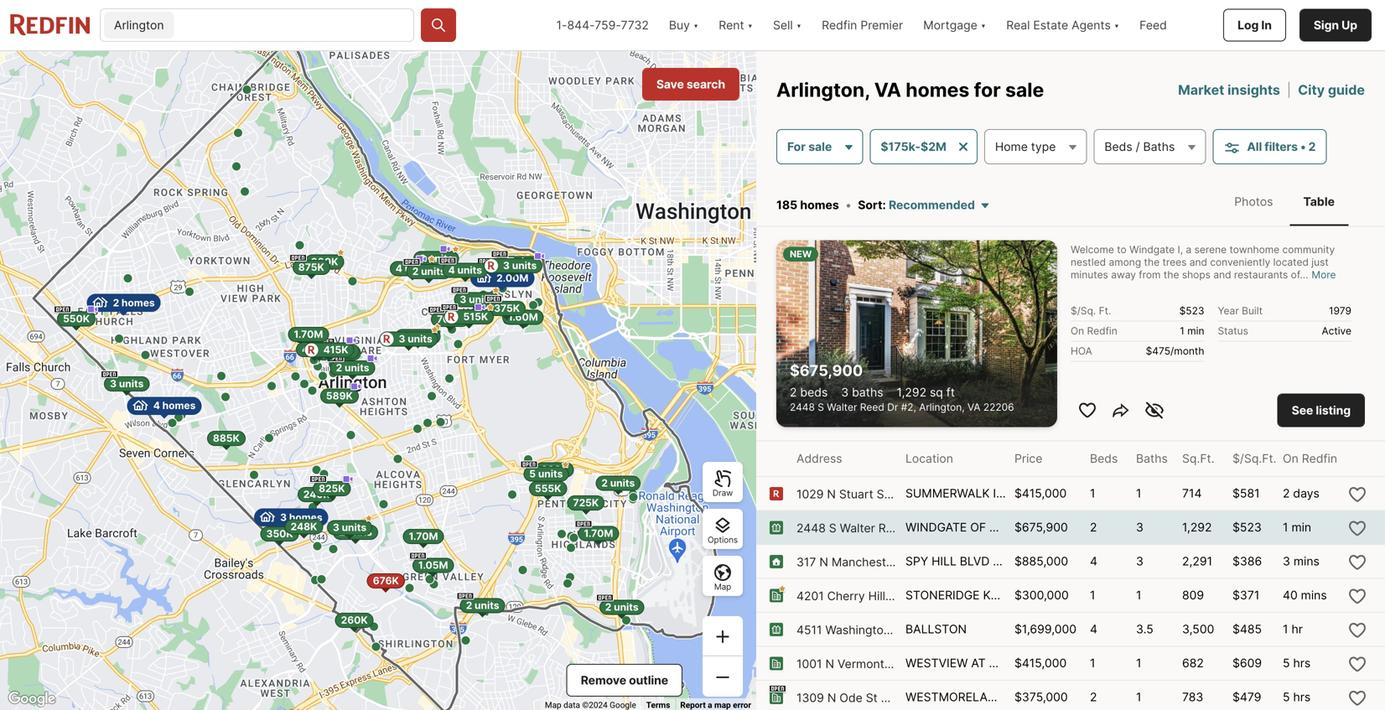 Task type: locate. For each thing, give the bounding box(es) containing it.
ballston up westview
[[906, 622, 967, 637]]

1 hrs from the top
[[1294, 656, 1311, 671]]

1 vertical spatial 1,292
[[1183, 521, 1213, 535]]

0 horizontal spatial s
[[818, 401, 824, 414]]

va left 22206 at the right of the page
[[968, 401, 981, 414]]

min up "$475/month"
[[1188, 325, 1205, 337]]

sell ▾ button
[[773, 0, 802, 50]]

▾ right agents
[[1115, 18, 1120, 32]]

st right stuart
[[877, 487, 889, 501]]

2448 down 2 beds
[[790, 401, 815, 414]]

4
[[396, 263, 403, 275], [448, 264, 455, 276], [487, 264, 493, 277], [153, 400, 160, 412], [1090, 555, 1098, 569], [1090, 622, 1098, 637]]

0 vertical spatial 5
[[530, 468, 536, 480]]

0 horizontal spatial on
[[1071, 325, 1085, 337]]

0 horizontal spatial sale
[[809, 139, 832, 154]]

redfin inside redfin premier button
[[822, 18, 858, 32]]

1 horizontal spatial dr
[[911, 521, 923, 535]]

map region
[[0, 0, 913, 710]]

0 horizontal spatial dr
[[888, 401, 899, 414]]

arlington,
[[777, 78, 870, 101], [920, 401, 965, 414]]

• left sort: at the right top of page
[[846, 198, 852, 212]]

5 down 1 hr
[[1283, 656, 1291, 671]]

2448 down the 1029
[[797, 521, 826, 535]]

1 horizontal spatial arlington,
[[920, 401, 965, 414]]

1 vertical spatial 2448
[[797, 521, 826, 535]]

4 units
[[396, 263, 430, 275], [448, 264, 482, 276], [487, 264, 520, 277]]

1 vertical spatial reed
[[879, 521, 907, 535]]

1 vertical spatial redfin
[[1088, 325, 1118, 337]]

▾ right rent
[[748, 18, 753, 32]]

1 horizontal spatial the
[[1164, 269, 1180, 281]]

hrs down hr
[[1294, 656, 1311, 671]]

$415,000 down price button
[[1015, 487, 1067, 501]]

baths left 'sq.ft.'
[[1137, 452, 1168, 466]]

2
[[1309, 139, 1316, 154], [500, 258, 507, 270], [412, 265, 419, 278], [113, 297, 119, 309], [322, 347, 328, 359], [336, 362, 342, 374], [790, 386, 797, 400], [602, 477, 608, 490], [1283, 487, 1290, 501], [1090, 521, 1098, 535], [339, 526, 345, 538], [466, 600, 472, 612], [605, 602, 612, 614], [1090, 690, 1098, 705]]

redfin up the days
[[1302, 452, 1338, 466]]

0 horizontal spatial $523
[[1180, 305, 1205, 317]]

redfin down ft.
[[1088, 325, 1118, 337]]

1 horizontal spatial 1 min
[[1283, 521, 1312, 535]]

arlington, va homes for sale
[[777, 78, 1045, 101]]

1309 n ode st n #504 link
[[797, 691, 923, 706]]

1 min up "$475/month"
[[1180, 325, 1205, 337]]

mins right the 40
[[1302, 589, 1328, 603]]

tab list
[[1205, 178, 1366, 226]]

5 for 1309 n ode st n #504
[[1283, 690, 1291, 705]]

317 n manchester st spy hill blvd manor
[[797, 555, 1037, 569]]

arlington, down sq
[[920, 401, 965, 414]]

blvd
[[894, 623, 918, 637]]

st right ode
[[866, 691, 878, 705]]

n left ode
[[828, 691, 837, 705]]

1,292 for 1,292 sq ft
[[897, 386, 927, 400]]

2 hrs from the top
[[1294, 690, 1311, 705]]

stoneridge knoll $300,000
[[906, 589, 1069, 603]]

1 horizontal spatial sale
[[1006, 78, 1045, 101]]

1 5 hrs from the top
[[1283, 656, 1311, 671]]

5 hrs down hr
[[1283, 656, 1311, 671]]

sell ▾ button
[[763, 0, 812, 50]]

st left "#409"
[[888, 657, 900, 671]]

welcome to windgate i, a serene townhome community nestled among the trees and conveniently located just minutes away from the shops and restaurants of...
[[1071, 243, 1336, 281]]

min up 3 mins
[[1292, 521, 1312, 535]]

n for stuart
[[827, 487, 836, 501]]

0 vertical spatial $523
[[1180, 305, 1205, 317]]

n left #504
[[881, 691, 890, 705]]

0 vertical spatial s
[[818, 401, 824, 414]]

1 vertical spatial $523
[[1233, 521, 1262, 535]]

None search field
[[177, 9, 414, 43]]

5 hrs
[[1283, 656, 1311, 671], [1283, 690, 1311, 705]]

rent
[[719, 18, 745, 32]]

the
[[1145, 256, 1160, 268], [1164, 269, 1180, 281]]

st up rd
[[901, 555, 913, 569]]

1 min down 2 days
[[1283, 521, 1312, 535]]

1 horizontal spatial on
[[1283, 452, 1299, 466]]

• right filters
[[1301, 139, 1306, 154]]

s for 2448 s walter reed dr #2, arlington, va 22206
[[818, 401, 824, 414]]

city
[[1299, 82, 1325, 98]]

1,292 for 1,292
[[1183, 521, 1213, 535]]

0 horizontal spatial •
[[846, 198, 852, 212]]

1 horizontal spatial •
[[1301, 139, 1306, 154]]

on right "$/sq.ft."
[[1283, 452, 1299, 466]]

hrs right $479 in the right bottom of the page
[[1294, 690, 1311, 705]]

agents
[[1072, 18, 1111, 32]]

1 vertical spatial the
[[1164, 269, 1180, 281]]

1 vertical spatial 5 hrs
[[1283, 690, 1311, 705]]

3 baths
[[842, 386, 884, 400]]

ft
[[947, 386, 955, 400]]

1 horizontal spatial ballston
[[989, 656, 1051, 671]]

$523
[[1180, 305, 1205, 317], [1233, 521, 1262, 535]]

1 horizontal spatial 1,292
[[1183, 521, 1213, 535]]

redfin left premier
[[822, 18, 858, 32]]

beds left "baths" button
[[1090, 452, 1118, 466]]

reed down 'baths'
[[860, 401, 885, 414]]

arl
[[990, 521, 1012, 535]]

0 vertical spatial sale
[[1006, 78, 1045, 101]]

3,500
[[1183, 622, 1215, 637]]

2 inside button
[[1309, 139, 1316, 154]]

n right 317 on the right bottom of the page
[[820, 555, 829, 569]]

hrs for $609
[[1294, 656, 1311, 671]]

draw button
[[703, 462, 743, 502]]

hr
[[1292, 622, 1303, 637]]

google image
[[4, 689, 60, 710]]

badge image
[[778, 585, 786, 593]]

remove outline
[[581, 674, 669, 688]]

beds for beds
[[1090, 452, 1118, 466]]

st for vermont
[[888, 657, 900, 671]]

mortgage
[[924, 18, 978, 32]]

metro
[[1054, 656, 1095, 671]]

1979
[[1329, 305, 1352, 317]]

n right 1001
[[826, 657, 835, 671]]

1 horizontal spatial redfin
[[1088, 325, 1118, 337]]

0 vertical spatial the
[[1145, 256, 1160, 268]]

2 vertical spatial 5
[[1283, 690, 1291, 705]]

n inside 317 n manchester st spy hill blvd manor
[[820, 555, 829, 569]]

1.70m down 725k
[[584, 528, 613, 540]]

sale right for on the top right
[[809, 139, 832, 154]]

beds button
[[1090, 442, 1118, 477]]

4 ▾ from the left
[[981, 18, 987, 32]]

2 horizontal spatial redfin
[[1302, 452, 1338, 466]]

4511 washington blvd
[[797, 623, 918, 637]]

on up hoa
[[1071, 325, 1085, 337]]

westmoreland ter
[[906, 690, 1031, 705]]

1,292 up #2,
[[897, 386, 927, 400]]

baths right / on the right top
[[1144, 139, 1175, 154]]

n for ode
[[828, 691, 837, 705]]

1 vertical spatial sale
[[809, 139, 832, 154]]

units
[[429, 253, 453, 265], [509, 258, 534, 270], [512, 260, 537, 272], [405, 263, 430, 275], [458, 264, 482, 276], [496, 264, 520, 277], [421, 265, 446, 278], [469, 294, 494, 306], [410, 331, 435, 343], [408, 333, 433, 345], [330, 347, 355, 359], [345, 362, 370, 374], [119, 378, 144, 390], [538, 468, 563, 480], [610, 477, 635, 490], [342, 522, 367, 534], [348, 526, 372, 538], [475, 600, 500, 612], [614, 602, 639, 614]]

n right the 1029
[[827, 487, 836, 501]]

sell
[[773, 18, 793, 32]]

• for homes
[[846, 198, 852, 212]]

/
[[1136, 139, 1140, 154]]

1 vertical spatial and
[[1214, 269, 1232, 281]]

mortgage ▾
[[924, 18, 987, 32]]

0 vertical spatial va
[[875, 78, 902, 101]]

0 vertical spatial $675,900
[[790, 362, 863, 380]]

market
[[1179, 82, 1225, 98]]

2.00m
[[497, 272, 529, 284]]

sale inside button
[[809, 139, 832, 154]]

$523 up $386
[[1233, 521, 1262, 535]]

0 vertical spatial reed
[[860, 401, 885, 414]]

reed left #2
[[879, 521, 907, 535]]

and up shops
[[1190, 256, 1208, 268]]

▾ for rent ▾
[[748, 18, 753, 32]]

reed for #2
[[879, 521, 907, 535]]

$523 down shops
[[1180, 305, 1205, 317]]

baths
[[1144, 139, 1175, 154], [1137, 452, 1168, 466]]

1.70m up 400k
[[294, 329, 323, 341]]

1 vertical spatial $675,900
[[1015, 521, 1068, 535]]

homes for 4 homes
[[162, 400, 196, 412]]

0 horizontal spatial and
[[1190, 256, 1208, 268]]

hrs
[[1294, 656, 1311, 671], [1294, 690, 1311, 705]]

▾ right buy
[[694, 18, 699, 32]]

walter down stuart
[[840, 521, 876, 535]]

0 vertical spatial beds
[[1105, 139, 1133, 154]]

$/sq.ft. on redfin
[[1233, 452, 1338, 466]]

walter down 3 baths
[[827, 401, 858, 414]]

5 inside map 'region'
[[530, 468, 536, 480]]

the down windgate
[[1145, 256, 1160, 268]]

$175k-$2m
[[881, 139, 947, 154]]

1.05m
[[418, 559, 448, 571]]

0 horizontal spatial 1,292
[[897, 386, 927, 400]]

• inside button
[[1301, 139, 1306, 154]]

1,292
[[897, 386, 927, 400], [1183, 521, 1213, 535]]

s for 2448 s walter reed dr #2
[[829, 521, 837, 535]]

0 horizontal spatial arlington,
[[777, 78, 870, 101]]

1-844-759-7732
[[557, 18, 649, 32]]

5 right $479 in the right bottom of the page
[[1283, 690, 1291, 705]]

1 vertical spatial beds
[[1090, 452, 1118, 466]]

sale right for
[[1006, 78, 1045, 101]]

2 units
[[500, 258, 534, 270], [412, 265, 446, 278], [322, 347, 355, 359], [336, 362, 370, 374], [602, 477, 635, 490], [339, 526, 372, 538], [466, 600, 500, 612], [605, 602, 639, 614]]

the down trees
[[1164, 269, 1180, 281]]

rd
[[889, 589, 904, 603]]

1 horizontal spatial s
[[829, 521, 837, 535]]

0 vertical spatial mins
[[1294, 555, 1320, 569]]

0 vertical spatial 1,292
[[897, 386, 927, 400]]

tab list containing photos
[[1205, 178, 1366, 226]]

1 horizontal spatial and
[[1214, 269, 1232, 281]]

0 vertical spatial on
[[1071, 325, 1085, 337]]

draw
[[713, 488, 733, 498]]

$415,000 up $375,000
[[1015, 656, 1067, 671]]

va up "$175k-"
[[875, 78, 902, 101]]

0 vertical spatial $415,000
[[1015, 487, 1067, 501]]

▾ right 'sell'
[[797, 18, 802, 32]]

2 horizontal spatial 1.70m
[[584, 528, 613, 540]]

westmoreland
[[906, 690, 1005, 705]]

1 horizontal spatial min
[[1292, 521, 1312, 535]]

mins for 40 mins
[[1302, 589, 1328, 603]]

for
[[974, 78, 1001, 101]]

1 horizontal spatial $675,900
[[1015, 521, 1068, 535]]

ballston up ter
[[989, 656, 1051, 671]]

of
[[971, 521, 987, 535]]

0 vertical spatial 5 hrs
[[1283, 656, 1311, 671]]

$371
[[1233, 589, 1260, 603]]

dr for #2,
[[888, 401, 899, 414]]

1 vertical spatial ballston
[[989, 656, 1051, 671]]

mortgage ▾ button
[[914, 0, 997, 50]]

1,292 up '2,291'
[[1183, 521, 1213, 535]]

beds / baths button
[[1094, 129, 1207, 164]]

1
[[1180, 325, 1185, 337], [1090, 487, 1096, 501], [1137, 487, 1142, 501], [1283, 521, 1289, 535], [1090, 589, 1096, 603], [1137, 589, 1142, 603], [1283, 622, 1289, 637], [1090, 656, 1096, 671], [1137, 656, 1142, 671], [1137, 690, 1142, 705]]

summerwalk i&ii $415,000
[[906, 487, 1067, 501]]

0 vertical spatial baths
[[1144, 139, 1175, 154]]

0 vertical spatial redfin
[[822, 18, 858, 32]]

3
[[420, 253, 426, 265], [503, 260, 510, 272], [460, 294, 467, 306], [401, 331, 408, 343], [399, 333, 405, 345], [110, 378, 117, 390], [842, 386, 849, 400], [280, 512, 287, 524], [1137, 521, 1144, 535], [333, 522, 340, 534], [1137, 555, 1144, 569], [1283, 555, 1291, 569]]

from
[[1139, 269, 1161, 281]]

home
[[996, 139, 1028, 154]]

3 ▾ from the left
[[797, 18, 802, 32]]

2 ▾ from the left
[[748, 18, 753, 32]]

1 horizontal spatial va
[[968, 401, 981, 414]]

1 horizontal spatial 1.70m
[[409, 531, 438, 543]]

1309 n ode st n #504
[[797, 691, 923, 705]]

1,292 sq ft
[[897, 386, 955, 400]]

5 hrs right $479 in the right bottom of the page
[[1283, 690, 1311, 705]]

1 vertical spatial arlington,
[[920, 401, 965, 414]]

5 up 555k
[[530, 468, 536, 480]]

blvd
[[960, 555, 990, 569]]

0 horizontal spatial min
[[1188, 325, 1205, 337]]

1 vertical spatial 5
[[1283, 656, 1291, 671]]

676k
[[373, 575, 399, 587]]

a
[[1186, 243, 1192, 256]]

beds left / on the right top
[[1105, 139, 1133, 154]]

mins up '40 mins'
[[1294, 555, 1320, 569]]

status
[[1218, 325, 1249, 337]]

0 vertical spatial and
[[1190, 256, 1208, 268]]

1 vertical spatial s
[[829, 521, 837, 535]]

s up 317 n manchester st link
[[829, 521, 837, 535]]

1 ▾ from the left
[[694, 18, 699, 32]]

1 vertical spatial mins
[[1302, 589, 1328, 603]]

s down beds
[[818, 401, 824, 414]]

dr left #2,
[[888, 401, 899, 414]]

outline
[[629, 674, 669, 688]]

0 horizontal spatial va
[[875, 78, 902, 101]]

1001 n vermont st #409 link
[[797, 657, 933, 672]]

1 vertical spatial $415,000
[[1015, 656, 1067, 671]]

1 vertical spatial •
[[846, 198, 852, 212]]

$675,900 up $885,000
[[1015, 521, 1068, 535]]

0 vertical spatial •
[[1301, 139, 1306, 154]]

2 horizontal spatial 4 units
[[487, 264, 520, 277]]

2 days
[[1283, 487, 1320, 501]]

n for manchester
[[820, 555, 829, 569]]

0 horizontal spatial ballston
[[906, 622, 967, 637]]

dr left #2
[[911, 521, 923, 535]]

0 vertical spatial dr
[[888, 401, 899, 414]]

0 vertical spatial ballston
[[906, 622, 967, 637]]

1 vertical spatial hrs
[[1294, 690, 1311, 705]]

2 vertical spatial redfin
[[1302, 452, 1338, 466]]

1 vertical spatial on
[[1283, 452, 1299, 466]]

0 vertical spatial walter
[[827, 401, 858, 414]]

0 horizontal spatial 1 min
[[1180, 325, 1205, 337]]

sq
[[930, 386, 944, 400]]

guide
[[1329, 82, 1366, 98]]

0 vertical spatial 2448
[[790, 401, 815, 414]]

▾ for sell ▾
[[797, 18, 802, 32]]

toggle search results table view tab
[[1290, 181, 1349, 222]]

0 vertical spatial arlington,
[[777, 78, 870, 101]]

1.70m up 1.05m at left
[[409, 531, 438, 543]]

$175k-$2m button
[[870, 129, 978, 164]]

windgate
[[906, 521, 967, 535]]

2 5 hrs from the top
[[1283, 690, 1311, 705]]

$675,900 up beds
[[790, 362, 863, 380]]

▾ for buy ▾
[[694, 18, 699, 32]]

st inside 317 n manchester st spy hill blvd manor
[[901, 555, 913, 569]]

and down the conveniently
[[1214, 269, 1232, 281]]

vermont
[[838, 657, 885, 671]]

1 vertical spatial dr
[[911, 521, 923, 535]]

beds inside button
[[1105, 139, 1133, 154]]

0 vertical spatial hrs
[[1294, 656, 1311, 671]]

2 beds
[[790, 386, 828, 400]]

3 units
[[420, 253, 453, 265], [503, 260, 537, 272], [460, 294, 494, 306], [401, 331, 435, 343], [399, 333, 433, 345], [110, 378, 144, 390], [333, 522, 367, 534]]

0 horizontal spatial $675,900
[[790, 362, 863, 380]]

700k
[[437, 313, 464, 326]]

875k
[[298, 261, 324, 273]]

0 horizontal spatial 1.70m
[[294, 329, 323, 341]]

0 horizontal spatial redfin
[[822, 18, 858, 32]]

4 homes
[[153, 400, 196, 412]]

options button
[[703, 509, 743, 549]]

▾ right the mortgage
[[981, 18, 987, 32]]

4201
[[797, 589, 824, 603]]

arlington, up for sale button
[[777, 78, 870, 101]]

1 vertical spatial walter
[[840, 521, 876, 535]]

415k inside 1.70m 415k
[[302, 344, 327, 356]]



Task type: vqa. For each thing, say whether or not it's contained in the screenshot.


Task type: describe. For each thing, give the bounding box(es) containing it.
5 hrs for $479
[[1283, 690, 1311, 705]]

homes for 185 homes •
[[801, 198, 839, 212]]

#2
[[927, 521, 941, 535]]

beds
[[801, 386, 828, 400]]

1 horizontal spatial $523
[[1233, 521, 1262, 535]]

sort:
[[858, 198, 889, 212]]

just
[[1312, 256, 1329, 268]]

2448 s walter reed dr #2
[[797, 521, 941, 535]]

n for vermont
[[826, 657, 835, 671]]

summerwalk
[[906, 487, 990, 501]]

location button
[[906, 442, 954, 477]]

minutes
[[1071, 269, 1109, 281]]

5 ▾ from the left
[[1115, 18, 1120, 32]]

welcome
[[1071, 243, 1115, 256]]

estate
[[1034, 18, 1069, 32]]

1 vertical spatial 1 min
[[1283, 521, 1312, 535]]

all filters • 2 button
[[1213, 129, 1327, 164]]

recommended button
[[889, 195, 996, 215]]

st for manchester
[[901, 555, 913, 569]]

manor
[[993, 555, 1037, 569]]

1-
[[557, 18, 567, 32]]

knoll
[[983, 589, 1022, 603]]

baths button
[[1137, 442, 1168, 477]]

630k
[[541, 464, 568, 476]]

mins for 3 mins
[[1294, 555, 1320, 569]]

2 homes
[[113, 297, 155, 309]]

2448 for 2448 s walter reed dr #2
[[797, 521, 826, 535]]

7 homes
[[113, 297, 155, 309]]

$885,000
[[1015, 555, 1069, 569]]

$375,000
[[1015, 690, 1068, 705]]

real estate agents ▾
[[1007, 18, 1120, 32]]

submit search image
[[430, 17, 447, 34]]

260k
[[341, 615, 368, 627]]

baths inside button
[[1144, 139, 1175, 154]]

buy ▾ button
[[669, 0, 699, 50]]

walter for 2448 s walter reed dr #2
[[840, 521, 876, 535]]

in
[[1262, 18, 1272, 32]]

hill
[[869, 589, 886, 603]]

1001
[[797, 657, 822, 671]]

recommended
[[889, 198, 975, 212]]

1-844-759-7732 link
[[557, 18, 649, 32]]

located
[[1274, 256, 1309, 268]]

log in
[[1238, 18, 1272, 32]]

185
[[777, 198, 798, 212]]

▾ for mortgage ▾
[[981, 18, 987, 32]]

homes for 7 homes
[[121, 297, 155, 309]]

year built
[[1218, 305, 1263, 317]]

1029 n stuart st n #216
[[797, 487, 932, 501]]

2448 for 2448 s walter reed dr #2, arlington, va 22206
[[790, 401, 815, 414]]

windgate of arl $675,900
[[906, 521, 1068, 535]]

more button
[[1312, 269, 1337, 281]]

4511
[[797, 623, 822, 637]]

0 vertical spatial 1 min
[[1180, 325, 1205, 337]]

#216
[[904, 487, 932, 501]]

3 mins
[[1283, 555, 1320, 569]]

0 vertical spatial min
[[1188, 325, 1205, 337]]

address button
[[797, 442, 843, 477]]

5 for 1001 n vermont st #409
[[1283, 656, 1291, 671]]

0 horizontal spatial 4 units
[[396, 263, 430, 275]]

sq.ft.
[[1183, 452, 1215, 466]]

1 $415,000 from the top
[[1015, 487, 1067, 501]]

7
[[113, 297, 119, 309]]

save search
[[657, 77, 726, 91]]

community
[[1283, 243, 1336, 256]]

buy ▾ button
[[659, 0, 709, 50]]

1 vertical spatial va
[[968, 401, 981, 414]]

1 vertical spatial min
[[1292, 521, 1312, 535]]

days
[[1294, 487, 1320, 501]]

5 hrs for $609
[[1283, 656, 1311, 671]]

4511 washington blvd link
[[797, 623, 918, 638]]

mortgage ▾ button
[[924, 0, 987, 50]]

rent ▾ button
[[709, 0, 763, 50]]

save search button
[[642, 68, 740, 101]]

home type button
[[985, 129, 1087, 164]]

homes for 3 homes
[[289, 512, 323, 524]]

hill
[[932, 555, 957, 569]]

buy
[[669, 18, 690, 32]]

185 homes •
[[777, 198, 852, 212]]

arlington
[[114, 18, 164, 32]]

$/sq.ft.
[[1233, 452, 1277, 466]]

1309
[[797, 691, 824, 705]]

4201 cherry hill rd #308 link
[[797, 589, 937, 604]]

809
[[1183, 589, 1205, 603]]

premier
[[861, 18, 904, 32]]

i,
[[1178, 243, 1184, 256]]

reed for #2,
[[860, 401, 885, 414]]

windgate
[[1130, 243, 1175, 256]]

on redfin
[[1071, 325, 1118, 337]]

walter for 2448 s walter reed dr #2, arlington, va 22206
[[827, 401, 858, 414]]

dr for #2
[[911, 521, 923, 535]]

317 n manchester st link
[[797, 555, 913, 570]]

st for stuart
[[877, 487, 889, 501]]

st for ode
[[866, 691, 878, 705]]

table
[[1304, 194, 1335, 209]]

listing
[[1316, 404, 1351, 418]]

$2m
[[921, 139, 947, 154]]

new
[[790, 248, 812, 259]]

stoneridge
[[906, 589, 980, 603]]

$175k-
[[881, 139, 921, 154]]

toggle search results photos view tab
[[1222, 181, 1287, 222]]

7732
[[621, 18, 649, 32]]

1 vertical spatial baths
[[1137, 452, 1168, 466]]

1 horizontal spatial 4 units
[[448, 264, 482, 276]]

among
[[1109, 256, 1142, 268]]

2,291
[[1183, 555, 1213, 569]]

beds for beds / baths
[[1105, 139, 1133, 154]]

hrs for $479
[[1294, 690, 1311, 705]]

buy ▾
[[669, 18, 699, 32]]

washington
[[826, 623, 891, 637]]

• for filters
[[1301, 139, 1306, 154]]

3 homes
[[280, 512, 323, 524]]

317
[[797, 555, 817, 569]]

homes for 2 homes
[[122, 297, 155, 309]]

i&ii
[[994, 487, 1010, 501]]

#409
[[903, 657, 933, 671]]

ode
[[840, 691, 863, 705]]

type
[[1032, 139, 1056, 154]]

filters
[[1265, 139, 1298, 154]]

0 horizontal spatial the
[[1145, 256, 1160, 268]]

ft.
[[1099, 305, 1112, 317]]

$386
[[1233, 555, 1263, 569]]

n left #216
[[892, 487, 901, 501]]

real estate agents ▾ link
[[1007, 0, 1120, 50]]

2 $415,000 from the top
[[1015, 656, 1067, 671]]

1.70m inside 1.70m 415k
[[294, 329, 323, 341]]

22206
[[984, 401, 1015, 414]]

2448 s walter reed dr #2 link
[[797, 521, 941, 536]]



